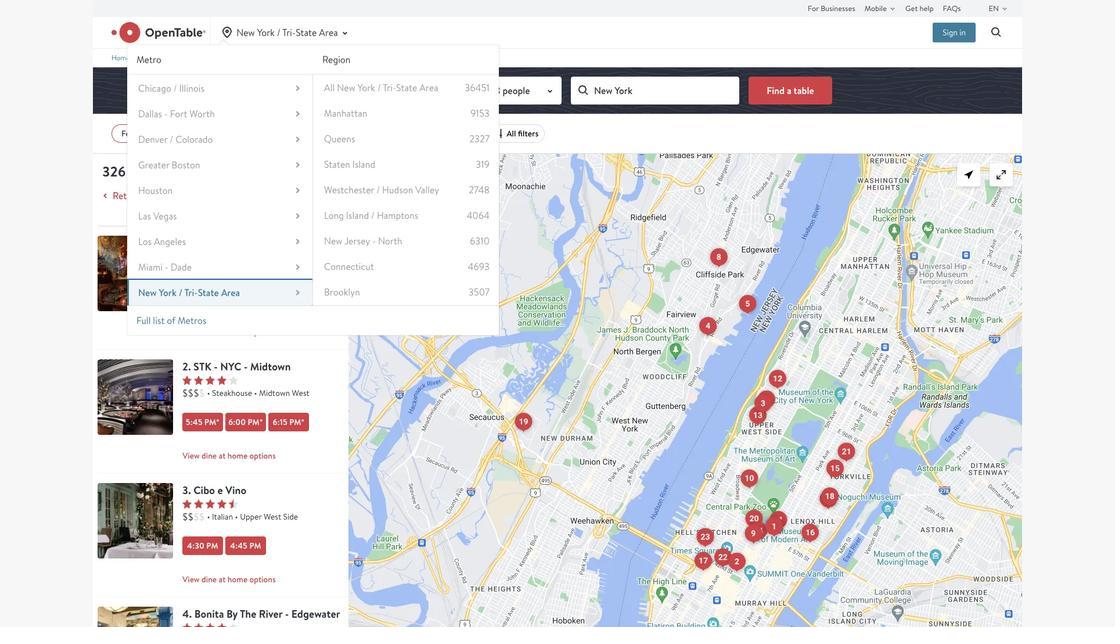 Task type: locate. For each thing, give the bounding box(es) containing it.
metro up illinois
[[170, 57, 195, 69]]

6:15
[[275, 293, 289, 304], [273, 417, 287, 428]]

0 horizontal spatial all
[[324, 81, 335, 94]]

-
[[164, 108, 168, 120], [372, 235, 376, 247], [165, 261, 168, 273], [214, 359, 218, 374], [244, 359, 248, 374], [285, 607, 289, 621]]

8 inside button
[[717, 252, 721, 262]]

midtown up $$$ $ • steakhouse • midtown west
[[250, 359, 291, 374]]

west left "side"
[[264, 512, 281, 522]]

1 * from the left
[[216, 417, 220, 428]]

2 vertical spatial tri-
[[185, 286, 198, 299]]

5:45 up county at the left of the page
[[188, 293, 204, 304]]

home up 2. stk - nyc - midtown
[[228, 327, 248, 338]]

$$$ $ • steakhouse • midtown west
[[182, 387, 310, 399]]

2 horizontal spatial state
[[396, 81, 418, 94]]

at up the 'bonita' in the left bottom of the page
[[219, 574, 226, 585]]

0 vertical spatial dine
[[202, 327, 217, 338]]

0 vertical spatial 6:15
[[275, 293, 289, 304]]

pm up the orange county link
[[206, 293, 218, 304]]

get help button
[[906, 0, 934, 16]]

new york / tri-state area up the "region"
[[237, 26, 338, 39]]

search
[[411, 169, 439, 181]]

west for 3. cibo e vino
[[264, 512, 281, 522]]

• right $
[[207, 388, 210, 399]]

4 button
[[700, 317, 717, 335]]

new up manhattan
[[337, 81, 356, 94]]

area inside new york / tri-state area regions menu
[[420, 81, 439, 94]]

17 button
[[695, 552, 712, 570]]

*
[[216, 417, 220, 428], [260, 417, 263, 428], [301, 417, 305, 428]]

None field
[[571, 77, 740, 105]]

2 4 stars image from the top
[[182, 623, 238, 627]]

region
[[323, 54, 351, 66]]

orange county link
[[127, 306, 313, 331]]

1 vertical spatial $$$
[[182, 387, 199, 399]]

1 vertical spatial 4 stars image
[[182, 623, 238, 627]]

* right the 6:00 pm * on the bottom left of page
[[301, 417, 305, 428]]

view dine at home options button up the 4. bonita by the river - edgewater at the left
[[182, 572, 349, 588]]

metro left the states on the left
[[137, 54, 162, 66]]

a photo of cibo e vino restaurant image
[[98, 483, 173, 559]]

1 $$$ from the top
[[182, 263, 199, 276]]

0 vertical spatial york
[[257, 26, 275, 39]]

1 vertical spatial 5:45
[[186, 417, 202, 428]]

0 vertical spatial 4 stars image
[[182, 376, 238, 385]]

1 vertical spatial all
[[507, 128, 516, 139]]

4:30
[[187, 541, 205, 552]]

6 button
[[766, 517, 784, 535]]

* left the 6:00 pm * on the bottom left of page
[[216, 417, 220, 428]]

york down miami - dade
[[159, 286, 177, 299]]

2 vertical spatial york
[[159, 286, 177, 299]]

1 horizontal spatial west
[[292, 388, 310, 399]]

0 vertical spatial tri-
[[283, 26, 296, 39]]

- inside button
[[285, 607, 289, 621]]

1 vertical spatial view dine at home options button
[[182, 448, 349, 464]]

9 button
[[745, 525, 762, 543]]

0 horizontal spatial metro
[[137, 54, 162, 66]]

home down 4:45
[[228, 574, 248, 585]]

1
[[772, 522, 777, 532]]

1 vertical spatial view dine at home options
[[182, 451, 276, 462]]

2 horizontal spatial york
[[358, 81, 375, 94]]

0 horizontal spatial tri-
[[185, 286, 198, 299]]

atlanta metro link
[[127, 50, 313, 76]]

1 vertical spatial view
[[182, 451, 200, 462]]

pm
[[431, 84, 445, 97], [206, 293, 218, 304], [250, 293, 261, 304], [291, 293, 303, 304], [204, 417, 216, 428], [248, 417, 260, 428], [289, 417, 301, 428], [206, 541, 218, 552], [249, 541, 261, 552]]

- left north
[[372, 235, 376, 247]]

$$$ down 2.
[[182, 387, 199, 399]]

are
[[230, 209, 241, 220]]

4 stars image
[[182, 376, 238, 385], [182, 623, 238, 627]]

new york / tri-state area up county at the left of the page
[[138, 286, 240, 299]]

2 horizontal spatial tri-
[[383, 81, 396, 94]]

0 down queens
[[349, 153, 355, 165]]

5:45
[[188, 293, 204, 304], [186, 417, 202, 428]]

1 horizontal spatial york
[[257, 26, 275, 39]]

13 button
[[749, 407, 767, 425]]

0 horizontal spatial 8
[[495, 84, 501, 97]]

view dine at home options up nyc
[[182, 327, 276, 338]]

dine down 5:45 pm 'link'
[[202, 327, 217, 338]]

dine down 5:45 pm *
[[202, 451, 217, 462]]

dine up the 'bonita' in the left bottom of the page
[[202, 574, 217, 585]]

2 view from the top
[[182, 451, 200, 462]]

3 options from the top
[[250, 574, 276, 585]]

island right long
[[346, 209, 369, 221]]

full list of metros
[[137, 315, 207, 327]]

4 stars image inside 4. bonita by the river - edgewater button
[[182, 623, 238, 627]]

1 vertical spatial york
[[358, 81, 375, 94]]

table
[[794, 84, 814, 97]]

0 horizontal spatial state
[[198, 286, 219, 299]]

6:00 pm left 36451
[[409, 84, 445, 97]]

results
[[276, 209, 300, 220]]

1 vertical spatial island
[[346, 209, 369, 221]]

5:45 down $
[[186, 417, 202, 428]]

view down 4:30
[[182, 574, 200, 585]]

2 home from the top
[[228, 451, 248, 462]]

0 horizontal spatial area
[[221, 286, 240, 299]]

2 at from the top
[[219, 451, 226, 462]]

19 button
[[515, 413, 532, 431]]

• right italian
[[235, 512, 238, 522]]

5:45 inside 'link'
[[188, 293, 204, 304]]

0 vertical spatial 5:45
[[188, 293, 204, 304]]

2 vertical spatial at
[[219, 574, 226, 585]]

6:15 right the 6:00 pm * on the bottom left of page
[[273, 417, 287, 428]]

23
[[701, 532, 710, 542]]

24
[[824, 494, 833, 504]]

midtown for -
[[250, 359, 291, 374]]

2 $$ from the left
[[194, 511, 205, 523]]

2 horizontal spatial *
[[301, 417, 305, 428]]

• left pan-
[[207, 264, 210, 275]]

0 vertical spatial view dine at home options
[[182, 327, 276, 338]]

available
[[205, 162, 257, 181]]

6:00 pm inside 6:00 pm link
[[230, 293, 261, 304]]

return
[[113, 189, 141, 202]]

of
[[167, 315, 176, 327]]

•
[[207, 264, 210, 275], [249, 264, 252, 275], [207, 388, 210, 399], [254, 388, 257, 399], [207, 512, 210, 522], [235, 512, 238, 522]]

new down miami
[[138, 286, 157, 299]]

find a table
[[767, 84, 814, 97]]

miami - dade link
[[127, 255, 313, 280]]

all inside new york / tri-state area regions menu
[[324, 81, 335, 94]]

full
[[137, 315, 151, 327]]

home up vino
[[228, 451, 248, 462]]

all down the "region"
[[324, 81, 335, 94]]

view dine at home options button for nyc
[[182, 448, 349, 464]]

valley
[[416, 184, 439, 196]]

1 horizontal spatial tri-
[[283, 26, 296, 39]]

0 vertical spatial home
[[228, 327, 248, 338]]

3 view dine at home options button from the top
[[182, 572, 349, 588]]

2 options from the top
[[250, 451, 276, 462]]

1 home from the top
[[228, 327, 248, 338]]

options for vino
[[250, 574, 276, 585]]

319
[[476, 158, 490, 170]]

0 horizontal spatial *
[[216, 417, 220, 428]]

2 vertical spatial view dine at home options
[[182, 574, 276, 585]]

area down 'asian'
[[221, 286, 240, 299]]

6:15 pm link
[[268, 289, 309, 308]]

1 horizontal spatial area
[[319, 26, 338, 39]]

0 horizontal spatial 6:00 pm
[[230, 293, 261, 304]]

3. cibo e vino
[[182, 483, 246, 498]]

all for all filters
[[507, 128, 516, 139]]

area up the "region"
[[319, 26, 338, 39]]

search as i move
[[411, 169, 478, 181]]

3
[[761, 399, 766, 408]]

10 button
[[741, 470, 758, 488]]

2 vertical spatial state
[[198, 286, 219, 299]]

york up atlanta metro link
[[257, 26, 275, 39]]

* left 6:15 pm *
[[260, 417, 263, 428]]

1 vertical spatial 6:15
[[273, 417, 287, 428]]

view dine at home options up by
[[182, 574, 276, 585]]

view down county at the left of the page
[[182, 327, 200, 338]]

2 horizontal spatial area
[[420, 81, 439, 94]]

at for vino
[[219, 574, 226, 585]]

$$
[[182, 511, 194, 523], [194, 511, 205, 523]]

view dine at home options button for vino
[[182, 572, 349, 588]]

west for 2. stk - nyc - midtown
[[292, 388, 310, 399]]

1 vertical spatial home
[[228, 451, 248, 462]]

all left filters
[[507, 128, 516, 139]]

home for nyc
[[228, 451, 248, 462]]

2 vertical spatial view dine at home options button
[[182, 572, 349, 588]]

dine for vino
[[202, 574, 217, 585]]

14
[[754, 526, 763, 536]]

a
[[787, 84, 792, 97]]

5:45 pm *
[[186, 417, 220, 428]]

6:00 pm down 'asian'
[[230, 293, 261, 304]]

chicago / illinois link
[[127, 76, 313, 101]]

3 dine from the top
[[202, 574, 217, 585]]

0 vertical spatial $$$
[[182, 263, 199, 276]]

6:15 down east
[[275, 293, 289, 304]]

0 vertical spatial at
[[219, 327, 226, 338]]

2 view dine at home options from the top
[[182, 451, 276, 462]]

2 vertical spatial view
[[182, 574, 200, 585]]

island right staten
[[353, 158, 376, 170]]

at right metros
[[219, 327, 226, 338]]

4. bonita by the river - edgewater button
[[98, 607, 349, 627]]

pm right the 6:00 pm * on the bottom left of page
[[289, 417, 301, 428]]

• pan-asian • midtown east
[[207, 264, 302, 275]]

miami
[[138, 261, 163, 273]]

new york / tri-state area link
[[127, 280, 313, 306]]

1 vertical spatial state
[[396, 81, 418, 94]]

view dine at home options button down the 6:00 pm * on the bottom left of page
[[182, 448, 349, 464]]

0 vertical spatial west
[[292, 388, 310, 399]]

view dine at home options button
[[182, 324, 349, 340], [182, 448, 349, 464], [182, 572, 349, 588]]

view dine at home options for nyc
[[182, 451, 276, 462]]

new inside new york / tri-state area link
[[138, 286, 157, 299]]

6:15 for 6:15 pm
[[275, 293, 289, 304]]

0 horizontal spatial west
[[264, 512, 281, 522]]

* for 5:45 pm *
[[216, 417, 220, 428]]

4 stars image up $
[[182, 376, 238, 385]]

3 at from the top
[[219, 574, 226, 585]]

north
[[378, 235, 403, 247]]

new
[[237, 26, 255, 39], [337, 81, 356, 94], [324, 235, 343, 247], [138, 286, 157, 299]]

york inside metros menu
[[159, 286, 177, 299]]

11 button
[[770, 511, 788, 529]]

tri- inside menu
[[383, 81, 396, 94]]

view dine at home options up vino
[[182, 451, 276, 462]]

find
[[767, 84, 785, 97]]

in
[[960, 27, 966, 38]]

west inside $$$ $ • steakhouse • midtown west
[[292, 388, 310, 399]]

1 vertical spatial tri-
[[383, 81, 396, 94]]

0 right staten
[[355, 153, 361, 165]]

2 vertical spatial 6:00
[[228, 417, 246, 428]]

west
[[292, 388, 310, 399], [264, 512, 281, 522]]

options up the 4. bonita by the river - edgewater at the left
[[250, 574, 276, 585]]

8 button
[[710, 248, 728, 266]]

island for staten
[[353, 158, 376, 170]]

0 vertical spatial list
[[154, 189, 165, 202]]

1 horizontal spatial all
[[507, 128, 516, 139]]

0 vertical spatial 8
[[495, 84, 501, 97]]

view dine at home options button down 6:00 pm link
[[182, 324, 349, 340]]

people
[[503, 84, 530, 97]]

all inside button
[[507, 128, 516, 139]]

2 vertical spatial midtown
[[259, 388, 290, 399]]

3 * from the left
[[301, 417, 305, 428]]

3 view from the top
[[182, 574, 200, 585]]

2 vertical spatial home
[[228, 574, 248, 585]]

0 vertical spatial new york / tri-state area
[[237, 26, 338, 39]]

1 vertical spatial list
[[153, 315, 165, 327]]

0 horizontal spatial york
[[159, 286, 177, 299]]

1 horizontal spatial metro
[[170, 57, 195, 69]]

6:15 for 6:15 pm *
[[273, 417, 287, 428]]

midtown left east
[[254, 264, 285, 275]]

west up 6:15 pm *
[[292, 388, 310, 399]]

0 vertical spatial view dine at home options button
[[182, 324, 349, 340]]

- right stk
[[214, 359, 218, 374]]

state
[[296, 26, 317, 39], [396, 81, 418, 94], [198, 286, 219, 299]]

home for vino
[[228, 574, 248, 585]]

0 vertical spatial island
[[353, 158, 376, 170]]

1 vertical spatial at
[[219, 451, 226, 462]]

- right river
[[285, 607, 289, 621]]

pm right 4:45
[[249, 541, 261, 552]]

island for long
[[346, 209, 369, 221]]

2 vertical spatial dine
[[202, 574, 217, 585]]

view for vino
[[182, 574, 200, 585]]

1 vertical spatial 8
[[717, 252, 721, 262]]

list left of
[[153, 315, 165, 327]]

2 vertical spatial area
[[221, 286, 240, 299]]

state inside dropdown button
[[296, 26, 317, 39]]

3 view dine at home options from the top
[[182, 574, 276, 585]]

york up manhattan
[[358, 81, 375, 94]]

3 home from the top
[[228, 574, 248, 585]]

e
[[217, 483, 223, 498]]

options down 6:00 pm link
[[250, 327, 276, 338]]

list inside button
[[154, 189, 165, 202]]

2 view dine at home options button from the top
[[182, 448, 349, 464]]

chicago / illinois
[[138, 82, 205, 94]]

new york / tri-state area
[[237, 26, 338, 39], [138, 286, 240, 299]]

at up e on the left of the page
[[219, 451, 226, 462]]

help
[[920, 3, 934, 13]]

4 stars image down the 'bonita' in the left bottom of the page
[[182, 623, 238, 627]]

4 stars image for bonita
[[182, 623, 238, 627]]

3 button
[[755, 395, 772, 413]]

options down the 6:00 pm * on the bottom left of page
[[250, 451, 276, 462]]

1 vertical spatial midtown
[[250, 359, 291, 374]]

0 vertical spatial area
[[319, 26, 338, 39]]

las
[[138, 210, 151, 222]]

location detection icon image
[[962, 168, 976, 182]]

1 vertical spatial options
[[250, 451, 276, 462]]

1 vertical spatial 6:00 pm
[[230, 293, 261, 304]]

2 $$$ from the top
[[182, 387, 199, 399]]

move
[[456, 169, 478, 181]]

area left 36451
[[420, 81, 439, 94]]

0 vertical spatial 6:00 pm
[[409, 84, 445, 97]]

view dine at home options for vino
[[182, 574, 276, 585]]

1 horizontal spatial 6:00 pm
[[409, 84, 445, 97]]

0 vertical spatial all
[[324, 81, 335, 94]]

2 * from the left
[[260, 417, 263, 428]]

4 stars image for stk
[[182, 376, 238, 385]]

midtown inside $$$ $ • steakhouse • midtown west
[[259, 388, 290, 399]]

how are featured results ranked
[[212, 209, 325, 220]]

2 vertical spatial options
[[250, 574, 276, 585]]

1 vertical spatial area
[[420, 81, 439, 94]]

1 vertical spatial dine
[[202, 451, 217, 462]]

5
[[746, 299, 750, 309]]

a photo of tao uptown restaurant image
[[98, 236, 173, 311]]

state inside metros menu
[[198, 286, 219, 299]]

1 4 stars image from the top
[[182, 376, 238, 385]]

4.
[[182, 607, 192, 621]]

1 horizontal spatial 8
[[717, 252, 721, 262]]

faqs button
[[943, 0, 961, 16]]

0 vertical spatial state
[[296, 26, 317, 39]]

4693
[[468, 260, 490, 273]]

1 horizontal spatial state
[[296, 26, 317, 39]]

list inside new york / tri-state area navigation
[[153, 315, 165, 327]]

midtown up 6:15 pm *
[[259, 388, 290, 399]]

2 dine from the top
[[202, 451, 217, 462]]

las vegas link
[[127, 203, 313, 229]]

italian
[[212, 512, 233, 522]]

1 vertical spatial new york / tri-state area
[[138, 286, 240, 299]]

island
[[353, 158, 376, 170], [346, 209, 369, 221]]

pm down east
[[291, 293, 303, 304]]

0 vertical spatial view
[[182, 327, 200, 338]]

atlanta
[[138, 57, 167, 69]]

5:45 for 5:45 pm *
[[186, 417, 202, 428]]

at
[[219, 327, 226, 338], [219, 451, 226, 462], [219, 574, 226, 585]]

$
[[199, 387, 205, 399]]

5:45 for 5:45 pm
[[188, 293, 204, 304]]

1 vertical spatial 6:00
[[230, 293, 248, 304]]

view for nyc
[[182, 451, 200, 462]]

2 button
[[728, 553, 746, 571]]

area inside "new york / tri-state area" dropdown button
[[319, 26, 338, 39]]

west inside $$ $$ • italian • upper west side
[[264, 512, 281, 522]]

list right to
[[154, 189, 165, 202]]

new up atlanta metro link
[[237, 26, 255, 39]]

1 dine from the top
[[202, 327, 217, 338]]

view up 3.
[[182, 451, 200, 462]]

view dine at home options
[[182, 327, 276, 338], [182, 451, 276, 462], [182, 574, 276, 585]]

1 vertical spatial west
[[264, 512, 281, 522]]

5 button
[[739, 295, 757, 313]]

vegas
[[153, 210, 177, 222]]

1 button
[[766, 518, 783, 536]]

$$$ down the 1.
[[182, 263, 199, 276]]

2 0 from the left
[[355, 153, 361, 165]]

pm right 4:30
[[206, 541, 218, 552]]

0 0
[[349, 153, 361, 165]]

0 vertical spatial options
[[250, 327, 276, 338]]

1 horizontal spatial *
[[260, 417, 263, 428]]



Task type: describe. For each thing, give the bounding box(es) containing it.
metros menu
[[127, 50, 313, 331]]

1 options from the top
[[250, 327, 276, 338]]

9
[[751, 529, 756, 539]]

1 view dine at home options from the top
[[182, 327, 276, 338]]

map region
[[219, 12, 1111, 627]]

los angeles link
[[127, 229, 313, 255]]

18 button
[[821, 488, 839, 506]]

denver
[[138, 133, 168, 146]]

for businesses
[[808, 3, 856, 13]]

upper
[[240, 512, 262, 522]]

as
[[441, 169, 449, 181]]

tao
[[191, 236, 212, 250]]

york inside dropdown button
[[257, 26, 275, 39]]

denver / colorado
[[138, 133, 213, 146]]

jersey
[[345, 235, 370, 247]]

new york / tri-state area inside "new york / tri-state area" dropdown button
[[237, 26, 338, 39]]

/ inside dropdown button
[[277, 26, 281, 39]]

* for 6:00 pm *
[[260, 417, 263, 428]]

new york / tri-state area navigation
[[127, 17, 499, 336]]

11
[[774, 515, 783, 525]]

• right steakhouse
[[254, 388, 257, 399]]

a photo of stk - nyc - midtown restaurant image
[[98, 360, 173, 435]]

united states
[[142, 53, 183, 62]]

24 button
[[820, 490, 837, 508]]

pm down $
[[204, 417, 216, 428]]

7 button
[[758, 391, 775, 409]]

1 view dine at home options button from the top
[[182, 324, 349, 340]]

brooklyn
[[324, 286, 360, 298]]

1 at from the top
[[219, 327, 226, 338]]

all for all new york / tri-state area
[[324, 81, 335, 94]]

orange county
[[138, 312, 201, 325]]

- left dade
[[165, 261, 168, 273]]

8 for 8 people
[[495, 84, 501, 97]]

denver / colorado link
[[127, 127, 313, 152]]

vino
[[225, 483, 246, 498]]

all new york / tri-state area
[[324, 81, 439, 94]]

17
[[699, 556, 708, 566]]

asian
[[228, 264, 247, 275]]

$$ $$ • italian • upper west side
[[182, 511, 298, 523]]

orange
[[138, 312, 169, 325]]

for businesses button
[[808, 0, 856, 16]]

dine for nyc
[[202, 451, 217, 462]]

23 button
[[697, 528, 714, 546]]

36451
[[465, 81, 490, 94]]

22 button
[[715, 549, 732, 567]]

1 0 from the left
[[349, 153, 355, 165]]

area inside new york / tri-state area link
[[221, 286, 240, 299]]

options for nyc
[[250, 451, 276, 462]]

restaurants
[[129, 162, 201, 181]]

river
[[259, 607, 283, 621]]

3.
[[182, 483, 191, 498]]

york inside menu
[[358, 81, 375, 94]]

- left fort
[[164, 108, 168, 120]]

en button
[[989, 0, 1012, 16]]

side
[[283, 512, 298, 522]]

6:00 pm *
[[228, 417, 263, 428]]

new york / tri-state area regions menu
[[313, 75, 499, 330]]

1 view from the top
[[182, 327, 200, 338]]

• right 'asian'
[[249, 264, 252, 275]]

east
[[287, 264, 302, 275]]

houston link
[[127, 178, 313, 203]]

westchester / hudson valley
[[324, 184, 439, 196]]

pm inside 'link'
[[206, 293, 218, 304]]

mobile
[[865, 3, 887, 13]]

hamptons
[[377, 209, 419, 221]]

1 $$ from the left
[[182, 511, 194, 523]]

0 vertical spatial midtown
[[254, 264, 285, 275]]

full list of metros link
[[137, 315, 207, 327]]

tri- inside dropdown button
[[283, 26, 296, 39]]

8 for 8
[[717, 252, 721, 262]]

all filters button
[[483, 124, 545, 143]]

for
[[808, 3, 819, 13]]

5:45 pm link
[[182, 289, 223, 308]]

4:30 pm
[[187, 541, 218, 552]]

4:45 pm link
[[225, 537, 266, 555]]

fort
[[170, 108, 187, 120]]

search icon image
[[990, 26, 1004, 40]]

home link
[[112, 53, 130, 62]]

mobile button
[[865, 0, 900, 16]]

- inside menu
[[372, 235, 376, 247]]

4
[[706, 321, 711, 331]]

find a table button
[[749, 77, 833, 105]]

new left jersey
[[324, 235, 343, 247]]

las vegas
[[138, 210, 177, 222]]

pm left 36451
[[431, 84, 445, 97]]

nyc
[[220, 359, 241, 374]]

atlanta metro
[[138, 57, 195, 69]]

4:45
[[230, 541, 248, 552]]

edgewater
[[291, 607, 340, 621]]

westchester
[[324, 184, 374, 196]]

9153
[[471, 107, 490, 119]]

worth
[[190, 108, 215, 120]]

15
[[831, 464, 840, 473]]

pm down • pan-asian • midtown east on the top of the page
[[250, 293, 261, 304]]

0 vertical spatial 6:00
[[409, 84, 429, 97]]

angeles
[[154, 236, 186, 248]]

long island / hamptons
[[324, 209, 419, 221]]

get help
[[906, 3, 934, 13]]

hudson
[[382, 184, 413, 196]]

6:15 pm *
[[273, 417, 305, 428]]

326 restaurants available
[[102, 162, 257, 181]]

20
[[750, 514, 759, 524]]

3507
[[469, 286, 490, 298]]

pm down $$$ $ • steakhouse • midtown west
[[248, 417, 260, 428]]

midtown for •
[[259, 388, 290, 399]]

cibo
[[194, 483, 215, 498]]

tri- inside metros menu
[[185, 286, 198, 299]]

sign in
[[943, 27, 966, 38]]

the
[[240, 607, 256, 621]]

i
[[451, 169, 454, 181]]

7
[[764, 395, 769, 404]]

4:30 pm link
[[182, 537, 223, 555]]

state inside menu
[[396, 81, 418, 94]]

Please input a Location, Restaurant or Cuisine field
[[571, 77, 740, 105]]

new york / tri-state area inside new york / tri-state area link
[[138, 286, 240, 299]]

home
[[112, 53, 130, 62]]

metro inside menu
[[170, 57, 195, 69]]

- right nyc
[[244, 359, 248, 374]]

10
[[745, 474, 754, 483]]

$$$ for $$$
[[182, 263, 199, 276]]

new inside "new york / tri-state area" dropdown button
[[237, 26, 255, 39]]

$$$ for $$$ $ • steakhouse • midtown west
[[182, 387, 199, 399]]

at for nyc
[[219, 451, 226, 462]]

united
[[142, 53, 163, 62]]

* for 6:15 pm *
[[301, 417, 305, 428]]

1. tao uptown
[[182, 236, 250, 250]]

sign in button
[[933, 23, 976, 42]]

long
[[324, 209, 344, 221]]

dade
[[171, 261, 192, 273]]

opentable logo image
[[112, 22, 206, 43]]

by
[[227, 607, 238, 621]]

manhattan
[[324, 107, 368, 119]]

4.6 stars image
[[182, 500, 238, 509]]

2748
[[469, 184, 490, 196]]

colorado
[[176, 133, 213, 146]]

• down 4.6 stars image
[[207, 512, 210, 522]]



Task type: vqa. For each thing, say whether or not it's contained in the screenshot.
spots
no



